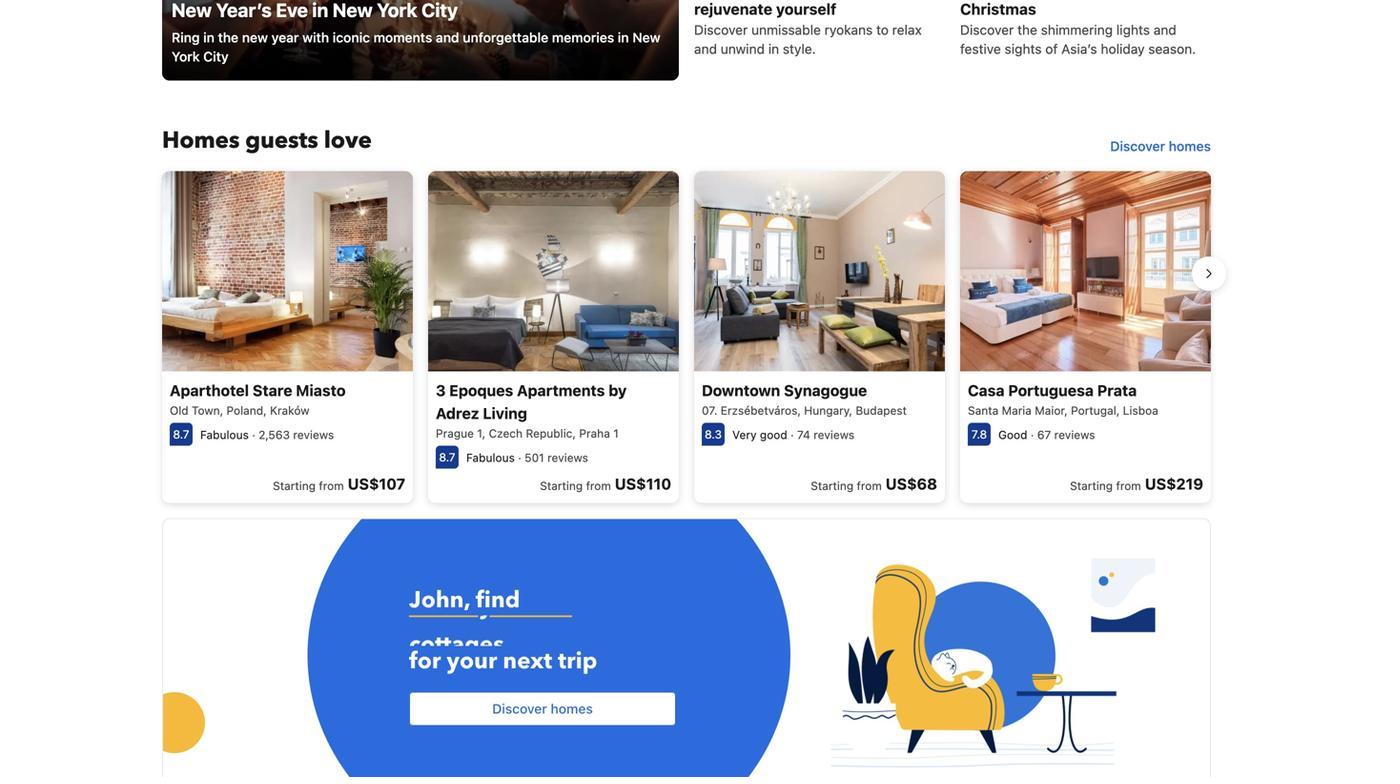 Task type: vqa. For each thing, say whether or not it's contained in the screenshot.


Task type: describe. For each thing, give the bounding box(es) containing it.
and inside 'discover unmissable ryokans to relax and unwind in style.'
[[694, 41, 717, 57]]

8.7 element for adrez
[[436, 446, 459, 469]]

and inside discover the shimmering lights and festive sights of asia's holiday season.
[[1154, 22, 1177, 37]]

next
[[503, 646, 552, 677]]

starting from us$219
[[1070, 475, 1204, 493]]

sights
[[1005, 41, 1042, 57]]

discover the shimmering lights and festive sights of asia's holiday season.
[[961, 22, 1196, 57]]

8.3 element
[[702, 423, 725, 446]]

8.7 for adrez
[[439, 451, 456, 464]]

holiday homes cottages
[[409, 586, 572, 655]]

starting for us$110
[[540, 480, 583, 493]]

portuguesa
[[1009, 382, 1094, 400]]

erzsébetváros,
[[721, 404, 801, 418]]

starting from us$68
[[811, 475, 938, 493]]

holiday inside discover the shimmering lights and festive sights of asia's holiday season.
[[1101, 41, 1145, 57]]

prata
[[1098, 382, 1137, 400]]

07.
[[702, 404, 718, 418]]

santa
[[968, 404, 999, 418]]

good · 67 reviews
[[999, 428, 1096, 442]]

memories
[[552, 29, 615, 45]]

homes inside discover homes 'link'
[[1169, 138, 1211, 154]]

shimmering
[[1041, 22, 1113, 37]]

downtown synagogue 07. erzsébetváros, hungary, budapest
[[702, 382, 907, 418]]

us$68
[[886, 475, 938, 493]]

john,
[[409, 585, 470, 616]]

style.
[[783, 41, 816, 57]]

us$219
[[1145, 475, 1204, 493]]

love
[[324, 125, 372, 156]]

your
[[447, 646, 497, 677]]

8.3
[[705, 428, 722, 441]]

adrez
[[436, 405, 479, 423]]

poland,
[[227, 404, 267, 418]]

1,
[[477, 427, 486, 440]]

cottages
[[409, 624, 504, 655]]

starting from us$110
[[540, 475, 672, 493]]

kraków
[[270, 404, 310, 418]]

city
[[203, 48, 229, 64]]

1 vertical spatial discover homes
[[492, 701, 593, 717]]

· for old
[[252, 428, 255, 442]]

very
[[733, 428, 757, 442]]

2,563
[[259, 428, 290, 442]]

aparthotel
[[170, 382, 249, 400]]

unwind
[[721, 41, 765, 57]]

homes guests love
[[162, 125, 372, 156]]

to
[[877, 22, 889, 37]]

· for by
[[518, 451, 522, 465]]

john, find
[[409, 585, 520, 616]]

0 horizontal spatial in
[[203, 29, 215, 45]]

prague
[[436, 427, 474, 440]]

asia's
[[1062, 41, 1098, 57]]

lisboa
[[1123, 404, 1159, 418]]

starting from us$107
[[273, 475, 405, 493]]

discover the shimmering lights and festive sights of asia's holiday season. link
[[961, 0, 1211, 58]]

moments
[[374, 29, 432, 45]]

starting for us$107
[[273, 480, 316, 493]]

8.7 for town,
[[173, 428, 189, 441]]

ring in the new year with iconic moments and unforgettable memories in new york city link
[[162, 0, 679, 80]]

czech
[[489, 427, 523, 440]]

trip
[[558, 646, 598, 677]]

very good · 74 reviews
[[733, 428, 855, 442]]

for
[[409, 646, 441, 677]]

find
[[476, 585, 520, 616]]

homes
[[162, 125, 240, 156]]

festive
[[961, 41, 1001, 57]]

discover homes inside 'link'
[[1111, 138, 1211, 154]]

reviews for 3 epoques apartments by adrez living
[[548, 451, 589, 465]]

for your next trip
[[409, 646, 598, 677]]

guests
[[245, 125, 318, 156]]

fabulous · 2,563 reviews
[[200, 428, 334, 442]]

old
[[170, 404, 189, 418]]

of
[[1046, 41, 1058, 57]]

reviews for aparthotel stare miasto
[[293, 428, 334, 442]]

miasto
[[296, 382, 346, 400]]

discover homes link
[[1103, 129, 1219, 163]]



Task type: locate. For each thing, give the bounding box(es) containing it.
discover unmissable ryokans to relax and unwind in style. link
[[694, 0, 945, 58]]

1 from from the left
[[319, 480, 344, 493]]

us$110
[[615, 475, 672, 493]]

starting down 501
[[540, 480, 583, 493]]

and right moments
[[436, 29, 459, 45]]

reviews down hungary,
[[814, 428, 855, 442]]

0 horizontal spatial and
[[436, 29, 459, 45]]

1 vertical spatial holiday
[[409, 586, 492, 617]]

in inside 'discover unmissable ryokans to relax and unwind in style.'
[[769, 41, 779, 57]]

from inside starting from us$107
[[319, 480, 344, 493]]

2 horizontal spatial in
[[769, 41, 779, 57]]

homes inside holiday homes cottages
[[498, 586, 572, 617]]

living
[[483, 405, 527, 423]]

0 vertical spatial fabulous element
[[200, 428, 249, 442]]

1 vertical spatial fabulous
[[466, 451, 515, 465]]

fabulous element down 1,
[[466, 451, 515, 465]]

holiday
[[1101, 41, 1145, 57], [409, 586, 492, 617]]

republic,
[[526, 427, 576, 440]]

town,
[[192, 404, 223, 418]]

67
[[1038, 428, 1051, 442]]

2 horizontal spatial and
[[1154, 22, 1177, 37]]

1 starting from the left
[[273, 480, 316, 493]]

and up the season.
[[1154, 22, 1177, 37]]

0 vertical spatial homes
[[1169, 138, 1211, 154]]

hungary,
[[804, 404, 853, 418]]

in left new
[[618, 29, 629, 45]]

·
[[252, 428, 255, 442], [791, 428, 794, 442], [1031, 428, 1034, 442], [518, 451, 522, 465]]

with
[[302, 29, 329, 45]]

lights
[[1117, 22, 1150, 37]]

fabulous element for living
[[466, 451, 515, 465]]

0 horizontal spatial 8.7
[[173, 428, 189, 441]]

starting down 2,563
[[273, 480, 316, 493]]

0 horizontal spatial fabulous element
[[200, 428, 249, 442]]

stare
[[253, 382, 292, 400]]

aparthotel stare miasto old town, poland, kraków
[[170, 382, 346, 418]]

praha
[[579, 427, 610, 440]]

starting
[[273, 480, 316, 493], [540, 480, 583, 493], [811, 480, 854, 493], [1070, 480, 1113, 493]]

8.7 down old at the left of the page
[[173, 428, 189, 441]]

1 horizontal spatial in
[[618, 29, 629, 45]]

1 horizontal spatial fabulous
[[466, 451, 515, 465]]

8.7 element down old at the left of the page
[[170, 423, 193, 446]]

downtown
[[702, 382, 781, 400]]

synagogue
[[784, 382, 867, 400]]

budapest
[[856, 404, 907, 418]]

0 horizontal spatial 8.7 element
[[170, 423, 193, 446]]

unforgettable
[[463, 29, 549, 45]]

fabulous down the town,
[[200, 428, 249, 442]]

ring
[[172, 29, 200, 45]]

reviews down kraków
[[293, 428, 334, 442]]

2 vertical spatial homes
[[551, 701, 593, 717]]

year
[[272, 29, 299, 45]]

1 horizontal spatial the
[[1018, 22, 1038, 37]]

maior,
[[1035, 404, 1068, 418]]

from left us$68
[[857, 480, 882, 493]]

3 starting from the left
[[811, 480, 854, 493]]

1 vertical spatial fabulous element
[[466, 451, 515, 465]]

ryokans
[[825, 22, 873, 37]]

fabulous down 1,
[[466, 451, 515, 465]]

74
[[798, 428, 811, 442]]

iconic
[[333, 29, 370, 45]]

the up 'city'
[[218, 29, 239, 45]]

0 horizontal spatial the
[[218, 29, 239, 45]]

reviews down republic,
[[548, 451, 589, 465]]

region
[[147, 163, 1227, 511]]

holiday inside holiday homes cottages
[[409, 586, 492, 617]]

starting for us$68
[[811, 480, 854, 493]]

0 horizontal spatial fabulous
[[200, 428, 249, 442]]

from inside starting from us$110
[[586, 480, 611, 493]]

8.7 element
[[170, 423, 193, 446], [436, 446, 459, 469]]

0 vertical spatial discover homes
[[1111, 138, 1211, 154]]

from for us$219
[[1117, 480, 1142, 493]]

holiday down lights
[[1101, 41, 1145, 57]]

7.8 element
[[968, 423, 991, 446]]

2 starting from the left
[[540, 480, 583, 493]]

reviews for casa portuguesa prata
[[1055, 428, 1096, 442]]

1 horizontal spatial 8.7
[[439, 451, 456, 464]]

season.
[[1149, 41, 1196, 57]]

discover
[[694, 22, 748, 37], [961, 22, 1014, 37], [1111, 138, 1166, 154], [492, 701, 547, 717]]

starting for us$219
[[1070, 480, 1113, 493]]

ring in the new year with iconic moments and unforgettable memories in new york city
[[172, 29, 661, 64]]

unmissable
[[752, 22, 821, 37]]

4 starting from the left
[[1070, 480, 1113, 493]]

1 vertical spatial 8.7
[[439, 451, 456, 464]]

apartments
[[517, 382, 605, 400]]

fabulous · 501 reviews
[[466, 451, 589, 465]]

1
[[614, 427, 619, 440]]

0 vertical spatial 8.7
[[173, 428, 189, 441]]

· left 501
[[518, 451, 522, 465]]

discover inside discover homes 'link'
[[1111, 138, 1166, 154]]

very good element
[[733, 428, 788, 442]]

discover homes
[[1111, 138, 1211, 154], [492, 701, 593, 717]]

casa portuguesa prata santa maria maior, portugal, lisboa
[[968, 382, 1159, 418]]

maria
[[1002, 404, 1032, 418]]

reviews right 67
[[1055, 428, 1096, 442]]

fabulous element for poland,
[[200, 428, 249, 442]]

good
[[999, 428, 1028, 442]]

0 horizontal spatial holiday
[[409, 586, 492, 617]]

0 vertical spatial fabulous
[[200, 428, 249, 442]]

from for us$110
[[586, 480, 611, 493]]

the inside discover the shimmering lights and festive sights of asia's holiday season.
[[1018, 22, 1038, 37]]

discover inside discover the shimmering lights and festive sights of asia's holiday season.
[[961, 22, 1014, 37]]

fabulous
[[200, 428, 249, 442], [466, 451, 515, 465]]

1 horizontal spatial discover homes
[[1111, 138, 1211, 154]]

fabulous element down the town,
[[200, 428, 249, 442]]

from left us$219
[[1117, 480, 1142, 493]]

3
[[436, 382, 446, 400]]

starting inside 'starting from us$68'
[[811, 480, 854, 493]]

starting inside starting from us$219
[[1070, 480, 1113, 493]]

from inside 'starting from us$68'
[[857, 480, 882, 493]]

fabulous for poland,
[[200, 428, 249, 442]]

501
[[525, 451, 544, 465]]

and inside ring in the new year with iconic moments and unforgettable memories in new york city
[[436, 29, 459, 45]]

good element
[[999, 428, 1028, 442]]

us$107
[[348, 475, 405, 493]]

by
[[609, 382, 627, 400]]

in up 'city'
[[203, 29, 215, 45]]

the up sights
[[1018, 22, 1038, 37]]

from left us$107
[[319, 480, 344, 493]]

from for us$68
[[857, 480, 882, 493]]

· left 67
[[1031, 428, 1034, 442]]

in down unmissable
[[769, 41, 779, 57]]

0 horizontal spatial discover homes
[[492, 701, 593, 717]]

3 epoques apartments by adrez living prague 1, czech republic, praha 1
[[436, 382, 627, 440]]

the inside ring in the new year with iconic moments and unforgettable memories in new york city
[[218, 29, 239, 45]]

starting inside starting from us$110
[[540, 480, 583, 493]]

and left unwind
[[694, 41, 717, 57]]

the
[[1018, 22, 1038, 37], [218, 29, 239, 45]]

2 from from the left
[[586, 480, 611, 493]]

from
[[319, 480, 344, 493], [586, 480, 611, 493], [857, 480, 882, 493], [1117, 480, 1142, 493]]

homes
[[1169, 138, 1211, 154], [498, 586, 572, 617], [551, 701, 593, 717]]

new
[[242, 29, 268, 45]]

relax
[[893, 22, 922, 37]]

7.8
[[972, 428, 987, 441]]

epoques
[[449, 382, 513, 400]]

reviews
[[293, 428, 334, 442], [814, 428, 855, 442], [1055, 428, 1096, 442], [548, 451, 589, 465]]

casa
[[968, 382, 1005, 400]]

new
[[633, 29, 661, 45]]

1 horizontal spatial 8.7 element
[[436, 446, 459, 469]]

1 horizontal spatial fabulous element
[[466, 451, 515, 465]]

region containing aparthotel stare miasto
[[147, 163, 1227, 511]]

fabulous for living
[[466, 451, 515, 465]]

· for santa
[[1031, 428, 1034, 442]]

1 vertical spatial homes
[[498, 586, 572, 617]]

· left 74
[[791, 428, 794, 442]]

starting down good · 67 reviews
[[1070, 480, 1113, 493]]

8.7 down the "prague" at the left of the page
[[439, 451, 456, 464]]

from left us$110
[[586, 480, 611, 493]]

· left 2,563
[[252, 428, 255, 442]]

fabulous element
[[200, 428, 249, 442], [466, 451, 515, 465]]

portugal,
[[1071, 404, 1120, 418]]

holiday up the cottages on the bottom of page
[[409, 586, 492, 617]]

discover inside 'discover unmissable ryokans to relax and unwind in style.'
[[694, 22, 748, 37]]

from inside starting from us$219
[[1117, 480, 1142, 493]]

discover unmissable ryokans to relax and unwind in style.
[[694, 22, 922, 57]]

1 horizontal spatial and
[[694, 41, 717, 57]]

3 from from the left
[[857, 480, 882, 493]]

8.7 element for town,
[[170, 423, 193, 446]]

8.7
[[173, 428, 189, 441], [439, 451, 456, 464]]

york
[[172, 48, 200, 64]]

4 from from the left
[[1117, 480, 1142, 493]]

1 horizontal spatial holiday
[[1101, 41, 1145, 57]]

0 vertical spatial holiday
[[1101, 41, 1145, 57]]

starting inside starting from us$107
[[273, 480, 316, 493]]

8.7 element down the "prague" at the left of the page
[[436, 446, 459, 469]]

in
[[203, 29, 215, 45], [618, 29, 629, 45], [769, 41, 779, 57]]

starting down very good · 74 reviews
[[811, 480, 854, 493]]

from for us$107
[[319, 480, 344, 493]]



